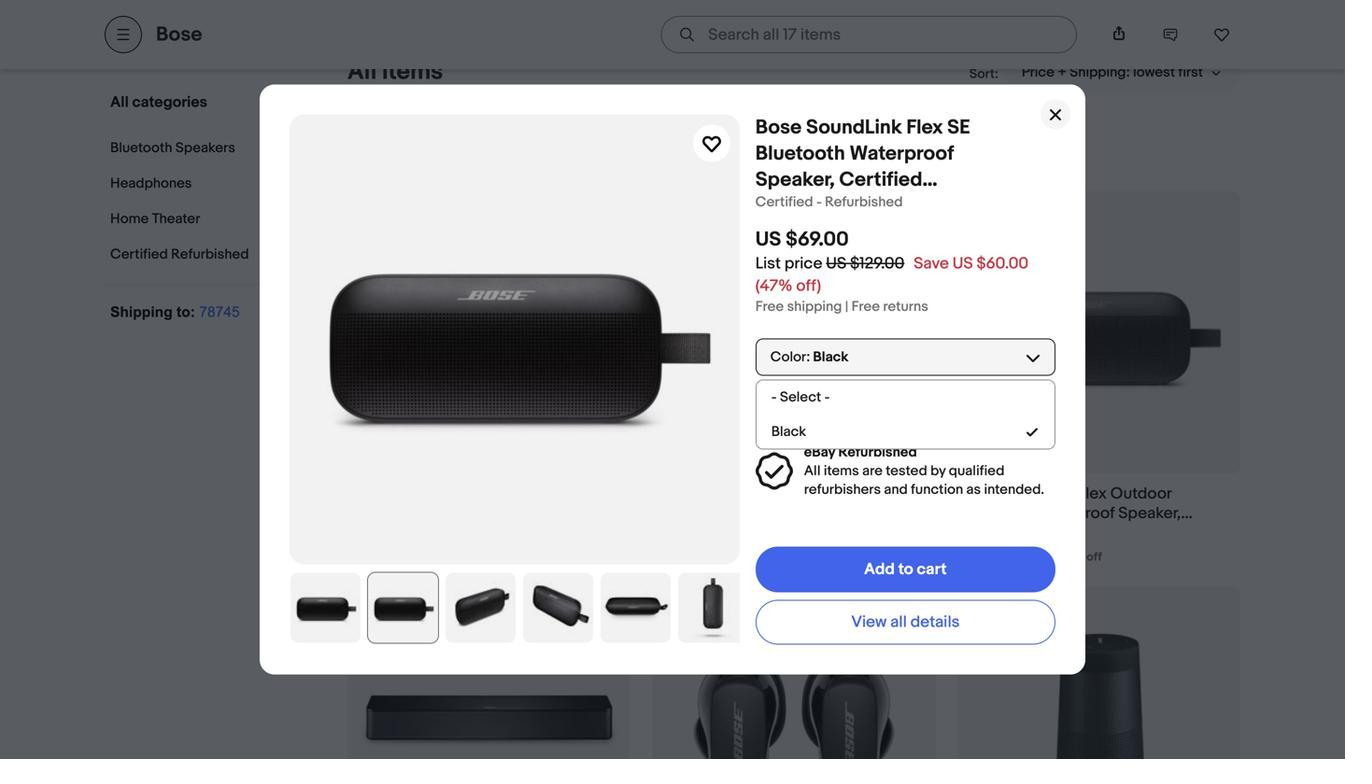 Task type: vqa. For each thing, say whether or not it's contained in the screenshot.
SE
yes



Task type: locate. For each thing, give the bounding box(es) containing it.
3 price: from the left
[[980, 550, 1012, 565]]

waterproof up the '37%'
[[1033, 504, 1115, 524]]

1 horizontal spatial off
[[780, 550, 795, 565]]

us inside save us $60.00 (47% off)
[[953, 254, 973, 274]]

soundlink inside bose soundlink micro outdoor bluetooth waterproof speaker, certified refurbished
[[693, 485, 769, 504]]

list down $94.00
[[958, 550, 977, 565]]

bluetooth down as
[[958, 504, 1029, 524]]

list box inside bose soundlink flex se bluetooth waterproof speaker, certified refurbished dialog
[[756, 380, 1056, 450]]

bose solo soundbar ii home theater, certified refurbished : quick view image
[[349, 624, 629, 760]]

0 horizontal spatial outdoor
[[818, 485, 879, 504]]

list box
[[756, 380, 1056, 450]]

$94.00
[[958, 523, 1024, 547]]

- up $69.00
[[816, 194, 822, 211]]

free down "(47%"
[[756, 299, 784, 315]]

refurbished
[[756, 194, 868, 218], [825, 194, 903, 211], [838, 444, 917, 461], [722, 523, 811, 543], [1027, 523, 1117, 543]]

list
[[756, 254, 781, 274], [348, 550, 367, 565], [653, 550, 672, 565], [958, 550, 977, 565]]

price: up picture 2 of 6
[[369, 550, 401, 565]]

1 vertical spatial flex
[[1078, 485, 1107, 504]]

intended.
[[984, 482, 1044, 499]]

1 horizontal spatial $129.00
[[850, 254, 905, 274]]

1 horizontal spatial us
[[826, 254, 847, 274]]

bose inside bose soundlink micro outdoor bluetooth waterproof speaker, certified refurbished
[[653, 485, 690, 504]]

off for list price: $119.00 34% off
[[780, 550, 795, 565]]

bose soundlink micro outdoor bluetooth waterproof speaker, certified refurbished : quick view image
[[689, 192, 899, 473]]

- select -
[[771, 389, 830, 406]]

1 horizontal spatial outdoor
[[1111, 485, 1172, 504]]

items
[[382, 57, 443, 86], [824, 463, 859, 480]]

$129.00 up returns
[[850, 254, 905, 274]]

list inside bose soundlink flex se bluetooth waterproof speaker, certified refurbished dialog
[[756, 254, 781, 274]]

0 horizontal spatial free
[[756, 299, 784, 315]]

soundlink inside the bose soundlink flex se bluetooth waterproof speaker, certified refurbished
[[806, 115, 902, 140]]

- left select
[[771, 389, 777, 406]]

bose for bose soundlink flex se bluetooth waterproof speaker, certified refurbished
[[756, 115, 802, 140]]

0 vertical spatial items
[[382, 57, 443, 86]]

list up "(47%"
[[756, 254, 781, 274]]

1 horizontal spatial price:
[[674, 550, 706, 565]]

off)
[[796, 277, 821, 296]]

2 outdoor from the left
[[1111, 485, 1172, 504]]

flex inside the bose soundlink flex se bluetooth waterproof speaker, certified refurbished
[[907, 115, 943, 140]]

bluetooth
[[756, 142, 845, 166], [653, 504, 724, 524], [958, 504, 1029, 524]]

free
[[756, 299, 784, 315], [852, 299, 880, 315]]

all
[[348, 57, 377, 86], [804, 463, 821, 480]]

refurbished inside bose soundlink micro outdoor bluetooth waterproof speaker, certified refurbished
[[722, 523, 811, 543]]

soundlink for bose soundlink flex outdoor bluetooth waterproof speaker, certified refurbished
[[999, 485, 1074, 504]]

certified for bose soundlink flex outdoor bluetooth waterproof speaker, certified refurbished
[[958, 523, 1024, 543]]

black
[[813, 349, 849, 366], [771, 424, 806, 441]]

bose soundlink flex se bluetooth waterproof speaker, certified refurbished link
[[756, 115, 970, 218]]

flex inside bose soundlink flex outdoor bluetooth waterproof speaker, certified refurbished
[[1078, 485, 1107, 504]]

flex left se
[[907, 115, 943, 140]]

2 horizontal spatial bluetooth
[[958, 504, 1029, 524]]

1 vertical spatial items
[[824, 463, 859, 480]]

waterproof down se
[[850, 142, 954, 166]]

certified up certified - refurbished
[[839, 168, 923, 192]]

|
[[845, 299, 849, 315]]

0 horizontal spatial bluetooth
[[653, 504, 724, 524]]

us
[[756, 228, 781, 252], [826, 254, 847, 274], [953, 254, 973, 274]]

us right save
[[953, 254, 973, 274]]

bose for 'bose' link
[[156, 22, 202, 47]]

soundlink inside bose soundlink flex outdoor bluetooth waterproof speaker, certified refurbished
[[999, 485, 1074, 504]]

picture 1 of 6 image
[[291, 573, 361, 643]]

off
[[476, 550, 492, 565], [780, 550, 795, 565], [1087, 550, 1102, 565]]

soundlink left micro
[[693, 485, 769, 504]]

1 price: from the left
[[369, 550, 401, 565]]

bose for bose soundlink flex outdoor bluetooth waterproof speaker, certified refurbished
[[958, 485, 995, 504]]

bluetooth inside bose soundlink flex outdoor bluetooth waterproof speaker, certified refurbished
[[958, 504, 1029, 524]]

3 off from the left
[[1087, 550, 1102, 565]]

1 horizontal spatial soundlink
[[806, 115, 902, 140]]

0 horizontal spatial black
[[771, 424, 806, 441]]

0 vertical spatial $129.00
[[850, 254, 905, 274]]

1 horizontal spatial free
[[852, 299, 880, 315]]

color:
[[771, 349, 810, 366]]

certified inside bose soundlink flex outdoor bluetooth waterproof speaker, certified refurbished
[[958, 523, 1024, 543]]

0 horizontal spatial all
[[348, 57, 377, 86]]

us down $69.00
[[826, 254, 847, 274]]

soundlink up certified - refurbished
[[806, 115, 902, 140]]

off right the '37%'
[[1087, 550, 1102, 565]]

2 horizontal spatial price:
[[980, 550, 1012, 565]]

waterproof up 34%
[[727, 504, 810, 524]]

1 horizontal spatial flex
[[1078, 485, 1107, 504]]

2 price: from the left
[[674, 550, 706, 565]]

$94.00 list price: $149.00 37% off
[[958, 523, 1102, 565]]

price: left $119.00
[[674, 550, 706, 565]]

free shipping | free returns
[[756, 299, 928, 315]]

(47%
[[756, 277, 793, 296]]

1 vertical spatial all
[[804, 463, 821, 480]]

price: down $94.00
[[980, 550, 1012, 565]]

$129.00
[[850, 254, 905, 274], [404, 550, 445, 565]]

sort:
[[970, 66, 999, 82]]

bluetooth up certified - refurbished
[[756, 142, 845, 166]]

soundlink
[[806, 115, 902, 140], [693, 485, 769, 504], [999, 485, 1074, 504]]

2 off from the left
[[780, 550, 795, 565]]

2 free from the left
[[852, 299, 880, 315]]

bluetooth inside the bose soundlink flex se bluetooth waterproof speaker, certified refurbished
[[756, 142, 845, 166]]

0 vertical spatial black
[[813, 349, 849, 366]]

price: inside $94.00 list price: $149.00 37% off
[[980, 550, 1012, 565]]

certified inside bose soundlink micro outdoor bluetooth waterproof speaker, certified refurbished
[[653, 523, 719, 543]]

1 horizontal spatial bluetooth
[[756, 142, 845, 166]]

list up picture 5 of 6
[[653, 550, 672, 565]]

list for list price: $119.00 34% off
[[653, 550, 672, 565]]

bluetooth for bose soundlink micro outdoor bluetooth waterproof speaker, certified refurbished
[[653, 504, 724, 524]]

bose soundlink flex outdoor bluetooth waterproof speaker, certified refurbished button
[[958, 485, 1241, 543]]

1 outdoor from the left
[[818, 485, 879, 504]]

2 horizontal spatial waterproof
[[1033, 504, 1115, 524]]

$149.00
[[1014, 550, 1056, 565]]

1 free from the left
[[756, 299, 784, 315]]

2 horizontal spatial off
[[1087, 550, 1102, 565]]

Quantity: number field
[[822, 384, 1056, 421]]

save us $60.00 (47% off)
[[756, 254, 1029, 296]]

flex
[[907, 115, 943, 140], [1078, 485, 1107, 504]]

outdoor for micro
[[818, 485, 879, 504]]

outdoor
[[818, 485, 879, 504], [1111, 485, 1172, 504]]

flex up the '37%'
[[1078, 485, 1107, 504]]

1 horizontal spatial all
[[804, 463, 821, 480]]

certified up us $69.00
[[756, 194, 813, 211]]

details
[[911, 613, 960, 632]]

speaker, inside bose soundlink micro outdoor bluetooth waterproof speaker, certified refurbished
[[813, 504, 876, 524]]

waterproof inside bose soundlink micro outdoor bluetooth waterproof speaker, certified refurbished
[[727, 504, 810, 524]]

bose inside bose soundlink flex outdoor bluetooth waterproof speaker, certified refurbished
[[958, 485, 995, 504]]

2 horizontal spatial us
[[953, 254, 973, 274]]

bluetooth up list price: $119.00 34% off
[[653, 504, 724, 524]]

0 horizontal spatial flex
[[907, 115, 943, 140]]

1 horizontal spatial items
[[824, 463, 859, 480]]

picture 3 of 6 image
[[446, 573, 516, 643]]

bose soundlink revolve ii outdoor bluetooth speaker, certified refurbished : quick view image
[[959, 609, 1239, 760]]

$129.00 left 47%
[[404, 550, 445, 565]]

free right |
[[852, 299, 880, 315]]

off for list price: $129.00 47% off
[[476, 550, 492, 565]]

bose
[[156, 22, 202, 47], [756, 115, 802, 140], [653, 485, 690, 504], [958, 485, 995, 504]]

waterproof for bose soundlink flex se bluetooth waterproof speaker, certified refurbished
[[850, 142, 954, 166]]

price
[[785, 254, 823, 274]]

quantity:
[[756, 394, 814, 411]]

bose inside the bose soundlink flex se bluetooth waterproof speaker, certified refurbished
[[756, 115, 802, 140]]

refurbished for bose soundlink flex outdoor bluetooth waterproof speaker, certified refurbished
[[1027, 523, 1117, 543]]

us up "(47%"
[[756, 228, 781, 252]]

list up picture 1 of 6
[[348, 550, 367, 565]]

2 horizontal spatial soundlink
[[999, 485, 1074, 504]]

soundlink for bose soundlink micro outdoor bluetooth waterproof speaker, certified refurbished
[[693, 485, 769, 504]]

bose soundlink flex se bluetooth waterproof speaker, certified refurbished dialog
[[0, 0, 1345, 760]]

waterproof inside bose soundlink flex outdoor bluetooth waterproof speaker, certified refurbished
[[1033, 504, 1115, 524]]

outdoor inside bose soundlink flex outdoor bluetooth waterproof speaker, certified refurbished
[[1111, 485, 1172, 504]]

soundlink up $94.00 list price: $149.00 37% off
[[999, 485, 1074, 504]]

black right color:
[[813, 349, 849, 366]]

certified down as
[[958, 523, 1024, 543]]

black down the quantity:
[[771, 424, 806, 441]]

waterproof for bose soundlink flex outdoor bluetooth waterproof speaker, certified refurbished
[[1033, 504, 1115, 524]]

0 horizontal spatial items
[[382, 57, 443, 86]]

refurbished inside the bose soundlink flex se bluetooth waterproof speaker, certified refurbished
[[756, 194, 868, 218]]

0 horizontal spatial off
[[476, 550, 492, 565]]

off right 34%
[[780, 550, 795, 565]]

all items
[[348, 57, 443, 86]]

speaker, inside bose soundlink flex outdoor bluetooth waterproof speaker, certified refurbished
[[1118, 504, 1181, 524]]

save this seller bose image
[[1214, 26, 1230, 43]]

se
[[947, 115, 970, 140]]

bluetooth for bose soundlink flex se bluetooth waterproof speaker, certified refurbished
[[756, 142, 845, 166]]

0 vertical spatial flex
[[907, 115, 943, 140]]

refurbished inside ebay refurbished all items are tested by qualified refurbishers and function as intended.
[[838, 444, 917, 461]]

0 horizontal spatial $129.00
[[404, 550, 445, 565]]

0 horizontal spatial us
[[756, 228, 781, 252]]

outdoor inside bose soundlink micro outdoor bluetooth waterproof speaker, certified refurbished
[[818, 485, 879, 504]]

-
[[816, 194, 822, 211], [771, 389, 777, 406], [825, 389, 830, 406]]

0 horizontal spatial waterproof
[[727, 504, 810, 524]]

47%
[[448, 550, 474, 565]]

waterproof
[[850, 142, 954, 166], [727, 504, 810, 524], [1033, 504, 1115, 524]]

add to cart
[[864, 560, 947, 580]]

bose soundlink micro outdoor bluetooth waterproof speaker, certified refurbished button
[[653, 485, 935, 543]]

waterproof inside the bose soundlink flex se bluetooth waterproof speaker, certified refurbished
[[850, 142, 954, 166]]

1 off from the left
[[476, 550, 492, 565]]

0 horizontal spatial price:
[[369, 550, 401, 565]]

certified up list price: $119.00 34% off
[[653, 523, 719, 543]]

1 horizontal spatial waterproof
[[850, 142, 954, 166]]

off right 47%
[[476, 550, 492, 565]]

speaker,
[[756, 168, 835, 192], [813, 504, 876, 524], [1118, 504, 1181, 524]]

0 horizontal spatial soundlink
[[693, 485, 769, 504]]

- right select
[[825, 389, 830, 406]]

$69.00
[[786, 228, 849, 252]]

refurbished inside bose soundlink flex outdoor bluetooth waterproof speaker, certified refurbished
[[1027, 523, 1117, 543]]

34%
[[751, 550, 777, 565]]

list box containing - select -
[[756, 380, 1056, 450]]

certified
[[839, 168, 923, 192], [756, 194, 813, 211], [653, 523, 719, 543], [958, 523, 1024, 543]]

certified inside the bose soundlink flex se bluetooth waterproof speaker, certified refurbished
[[839, 168, 923, 192]]

list for list price us $129.00
[[756, 254, 781, 274]]

price:
[[369, 550, 401, 565], [674, 550, 706, 565], [980, 550, 1012, 565]]

bose for bose soundlink micro outdoor bluetooth waterproof speaker, certified refurbished
[[653, 485, 690, 504]]

view all details
[[851, 613, 960, 632]]

speaker, inside the bose soundlink flex se bluetooth waterproof speaker, certified refurbished
[[756, 168, 835, 192]]

0 vertical spatial all
[[348, 57, 377, 86]]

refurbished for bose soundlink micro outdoor bluetooth waterproof speaker, certified refurbished
[[722, 523, 811, 543]]

bluetooth inside bose soundlink micro outdoor bluetooth waterproof speaker, certified refurbished
[[653, 504, 724, 524]]

cart
[[917, 560, 947, 580]]

picture 2 of 6 image
[[368, 573, 438, 643]]

1 horizontal spatial black
[[813, 349, 849, 366]]



Task type: describe. For each thing, give the bounding box(es) containing it.
speaker, for bose soundlink micro outdoor bluetooth waterproof speaker, certified refurbished
[[813, 504, 876, 524]]

add to cart button
[[756, 547, 1056, 593]]

bose soundlink flex se bluetooth waterproof speaker, certified refurbished
[[756, 115, 970, 218]]

certified for bose soundlink flex se bluetooth waterproof speaker, certified refurbished
[[839, 168, 923, 192]]

1 vertical spatial black
[[771, 424, 806, 441]]

bose soundlink flex se bluetooth waterproof speaker, certified refurbished : quick view image
[[349, 227, 629, 438]]

certified - refurbished
[[756, 194, 903, 211]]

bose soundlink flex outdoor bluetooth waterproof speaker, certified refurbished : quick view image
[[959, 227, 1239, 438]]

qualified
[[949, 463, 1005, 480]]

off inside $94.00 list price: $149.00 37% off
[[1087, 550, 1102, 565]]

soundlink for bose soundlink flex se bluetooth waterproof speaker, certified refurbished
[[806, 115, 902, 140]]

$60.00
[[977, 254, 1029, 274]]

0 horizontal spatial -
[[771, 389, 777, 406]]

and
[[884, 482, 908, 499]]

bose soundlink micro outdoor bluetooth waterproof speaker, certified refurbished
[[653, 485, 879, 543]]

view
[[851, 613, 887, 632]]

list price us $129.00
[[756, 254, 905, 274]]

refurbished for bose soundlink flex se bluetooth waterproof speaker, certified refurbished
[[756, 194, 868, 218]]

picture 6 of 6 image
[[678, 573, 748, 643]]

returns
[[883, 299, 928, 315]]

certified for bose soundlink micro outdoor bluetooth waterproof speaker, certified refurbished
[[653, 523, 719, 543]]

$129.00 inside bose soundlink flex se bluetooth waterproof speaker, certified refurbished dialog
[[850, 254, 905, 274]]

view all details link
[[756, 600, 1056, 645]]

as
[[966, 482, 981, 499]]

color: black
[[771, 349, 849, 366]]

list price: $129.00 47% off
[[348, 550, 492, 565]]

flex for outdoor
[[1078, 485, 1107, 504]]

all
[[891, 613, 907, 632]]

shipping
[[787, 299, 842, 315]]

1 horizontal spatial -
[[816, 194, 822, 211]]

$119.00
[[709, 550, 747, 565]]

bose link
[[156, 22, 202, 47]]

2 horizontal spatial -
[[825, 389, 830, 406]]

ebay
[[804, 444, 835, 461]]

list price: $119.00 34% off
[[653, 550, 795, 565]]

items inside ebay refurbished all items are tested by qualified refurbishers and function as intended.
[[824, 463, 859, 480]]

outdoor for flex
[[1111, 485, 1172, 504]]

picture 5 of 6 image
[[601, 573, 671, 643]]

refurbishers
[[804, 482, 881, 499]]

select
[[780, 389, 821, 406]]

bose quietcomfort ii noise cancelling headphones, certified refurbished : quick view image
[[654, 624, 934, 760]]

save
[[914, 254, 949, 274]]

us $69.00
[[756, 228, 849, 252]]

list inside $94.00 list price: $149.00 37% off
[[958, 550, 977, 565]]

1 vertical spatial $129.00
[[404, 550, 445, 565]]

37%
[[1059, 550, 1084, 565]]

micro
[[772, 485, 814, 504]]

add
[[864, 560, 895, 580]]

ebay refurbished all items are tested by qualified refurbishers and function as intended.
[[804, 444, 1044, 499]]

waterproof for bose soundlink micro outdoor bluetooth waterproof speaker, certified refurbished
[[727, 504, 810, 524]]

to
[[899, 560, 913, 580]]

bose soundlink flex outdoor bluetooth waterproof speaker, certified refurbished
[[958, 485, 1181, 543]]

speaker, for bose soundlink flex se bluetooth waterproof speaker, certified refurbished
[[756, 168, 835, 192]]

speaker, for bose soundlink flex outdoor bluetooth waterproof speaker, certified refurbished
[[1118, 504, 1181, 524]]

are
[[862, 463, 883, 480]]

flex for se
[[907, 115, 943, 140]]

picture 4 of 6 image
[[523, 573, 593, 643]]

price: for $129.00
[[369, 550, 401, 565]]

price: for $119.00
[[674, 550, 706, 565]]

tested
[[886, 463, 927, 480]]

function
[[911, 482, 963, 499]]

bluetooth for bose soundlink flex outdoor bluetooth waterproof speaker, certified refurbished
[[958, 504, 1029, 524]]

list for list price: $129.00 47% off
[[348, 550, 367, 565]]

all inside ebay refurbished all items are tested by qualified refurbishers and function as intended.
[[804, 463, 821, 480]]

by
[[931, 463, 946, 480]]



